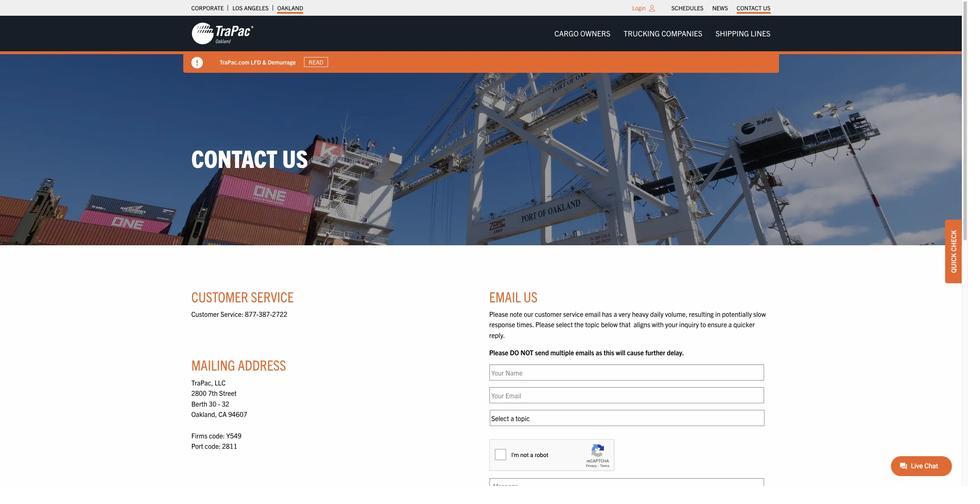 Task type: locate. For each thing, give the bounding box(es) containing it.
1 horizontal spatial contact
[[737, 4, 762, 12]]

this
[[604, 348, 615, 357]]

los angeles
[[233, 4, 269, 12]]

menu bar containing cargo owners
[[548, 25, 777, 42]]

0 vertical spatial code:
[[209, 431, 225, 440]]

quicker
[[734, 321, 755, 329]]

y549
[[226, 431, 242, 440]]

topic
[[585, 321, 600, 329]]

1 customer from the top
[[191, 287, 248, 305]]

port
[[191, 442, 203, 450]]

code: up 2811 on the left bottom of page
[[209, 431, 225, 440]]

1 horizontal spatial us
[[524, 287, 538, 305]]

with
[[652, 321, 664, 329]]

0 vertical spatial contact us
[[737, 4, 771, 12]]

a right the has
[[614, 310, 617, 318]]

a
[[614, 310, 617, 318], [729, 321, 732, 329]]

the
[[575, 321, 584, 329]]

code:
[[209, 431, 225, 440], [205, 442, 221, 450]]

please
[[489, 310, 508, 318], [536, 321, 555, 329], [489, 348, 509, 357]]

2722
[[272, 310, 287, 318]]

1 horizontal spatial contact us
[[737, 4, 771, 12]]

contact us link
[[737, 2, 771, 14]]

schedules
[[672, 4, 704, 12]]

2 customer from the top
[[191, 310, 219, 318]]

firms code:  y549 port code:  2811
[[191, 431, 242, 450]]

daily
[[650, 310, 664, 318]]

quick check
[[950, 230, 958, 273]]

0 horizontal spatial a
[[614, 310, 617, 318]]

menu bar
[[667, 2, 775, 14], [548, 25, 777, 42]]

solid image
[[191, 57, 203, 69]]

light image
[[649, 5, 655, 12]]

0 vertical spatial us
[[763, 4, 771, 12]]

387-
[[259, 310, 272, 318]]

customer up service:
[[191, 287, 248, 305]]

please for not
[[489, 348, 509, 357]]

will
[[616, 348, 626, 357]]

demurrage
[[268, 58, 296, 66]]

mailing
[[191, 356, 235, 374]]

contact
[[737, 4, 762, 12], [191, 143, 278, 173]]

email
[[585, 310, 601, 318]]

service
[[251, 287, 294, 305]]

ensure
[[708, 321, 727, 329]]

0 horizontal spatial contact
[[191, 143, 278, 173]]

trapac,
[[191, 379, 213, 387]]

login
[[632, 4, 646, 12]]

1 vertical spatial menu bar
[[548, 25, 777, 42]]

your
[[665, 321, 678, 329]]

please down customer in the bottom right of the page
[[536, 321, 555, 329]]

please left do
[[489, 348, 509, 357]]

to
[[701, 321, 706, 329]]

trapac, llc 2800 7th street berth 30 - 32 oakland, ca 94607
[[191, 379, 247, 419]]

0 vertical spatial please
[[489, 310, 508, 318]]

0 vertical spatial contact
[[737, 4, 762, 12]]

please up response
[[489, 310, 508, 318]]

1 vertical spatial a
[[729, 321, 732, 329]]

2 vertical spatial us
[[524, 287, 538, 305]]

response
[[489, 321, 515, 329]]

service:
[[221, 310, 244, 318]]

cargo
[[555, 29, 579, 38]]

1 vertical spatial please
[[536, 321, 555, 329]]

1 vertical spatial customer
[[191, 310, 219, 318]]

us inside menu bar
[[763, 4, 771, 12]]

cargo owners link
[[548, 25, 617, 42]]

customer left service:
[[191, 310, 219, 318]]

2 horizontal spatial us
[[763, 4, 771, 12]]

contact us
[[737, 4, 771, 12], [191, 143, 308, 173]]

code: right port in the left bottom of the page
[[205, 442, 221, 450]]

banner
[[0, 16, 968, 73]]

contact us inside menu bar
[[737, 4, 771, 12]]

1 vertical spatial contact us
[[191, 143, 308, 173]]

menu bar up shipping
[[667, 2, 775, 14]]

0 vertical spatial a
[[614, 310, 617, 318]]

a down potentially
[[729, 321, 732, 329]]

trapac.com lfd & demurrage
[[220, 58, 296, 66]]

menu bar down light image
[[548, 25, 777, 42]]

0 horizontal spatial us
[[282, 143, 308, 173]]

corporate link
[[191, 2, 224, 14]]

read link
[[304, 57, 328, 67]]

us
[[763, 4, 771, 12], [282, 143, 308, 173], [524, 287, 538, 305]]

0 vertical spatial menu bar
[[667, 2, 775, 14]]

ca
[[218, 410, 227, 419]]

inquiry
[[679, 321, 699, 329]]

2800
[[191, 389, 207, 397]]

1 horizontal spatial a
[[729, 321, 732, 329]]

emails
[[576, 348, 594, 357]]

shipping lines
[[716, 29, 771, 38]]

Message text field
[[489, 479, 764, 486]]

lfd
[[251, 58, 261, 66]]

2 vertical spatial please
[[489, 348, 509, 357]]

please do not send multiple emails as this will cause further delay.
[[489, 348, 684, 357]]

0 vertical spatial customer
[[191, 287, 248, 305]]

mailing address
[[191, 356, 286, 374]]

customer
[[191, 287, 248, 305], [191, 310, 219, 318]]



Task type: describe. For each thing, give the bounding box(es) containing it.
news link
[[713, 2, 728, 14]]

login link
[[632, 4, 646, 12]]

in
[[716, 310, 721, 318]]

that
[[619, 321, 631, 329]]

news
[[713, 4, 728, 12]]

oakland
[[277, 4, 303, 12]]

2811
[[222, 442, 237, 450]]

volume,
[[665, 310, 688, 318]]

trucking companies link
[[617, 25, 709, 42]]

delay.
[[667, 348, 684, 357]]

please note our customer service email has a very heavy daily volume, resulting in potentially slow response times. please select the topic below that  aligns with your inquiry to ensure a quicker reply.
[[489, 310, 766, 339]]

slow
[[754, 310, 766, 318]]

heavy
[[632, 310, 649, 318]]

menu bar containing schedules
[[667, 2, 775, 14]]

do
[[510, 348, 519, 357]]

select
[[556, 321, 573, 329]]

los angeles link
[[233, 2, 269, 14]]

shipping
[[716, 29, 749, 38]]

7th
[[208, 389, 218, 397]]

customer for customer service
[[191, 287, 248, 305]]

quick check link
[[946, 220, 962, 283]]

Your Email text field
[[489, 387, 764, 404]]

los
[[233, 4, 243, 12]]

877-
[[245, 310, 259, 318]]

lines
[[751, 29, 771, 38]]

cargo owners
[[555, 29, 611, 38]]

trapac.com
[[220, 58, 249, 66]]

potentially
[[722, 310, 752, 318]]

check
[[950, 230, 958, 251]]

email us
[[489, 287, 538, 305]]

32
[[222, 400, 229, 408]]

oakland,
[[191, 410, 217, 419]]

0 horizontal spatial contact us
[[191, 143, 308, 173]]

note
[[510, 310, 523, 318]]

multiple
[[551, 348, 574, 357]]

-
[[218, 400, 220, 408]]

&
[[262, 58, 266, 66]]

address
[[238, 356, 286, 374]]

94607
[[228, 410, 247, 419]]

service
[[563, 310, 584, 318]]

as
[[596, 348, 602, 357]]

has
[[602, 310, 612, 318]]

companies
[[662, 29, 703, 38]]

berth
[[191, 400, 207, 408]]

banner containing cargo owners
[[0, 16, 968, 73]]

times.
[[517, 321, 534, 329]]

customer
[[535, 310, 562, 318]]

angeles
[[244, 4, 269, 12]]

owners
[[581, 29, 611, 38]]

Your Name text field
[[489, 365, 764, 381]]

1 vertical spatial us
[[282, 143, 308, 173]]

customer for customer service: 877-387-2722
[[191, 310, 219, 318]]

resulting
[[689, 310, 714, 318]]

trucking companies
[[624, 29, 703, 38]]

further
[[646, 348, 666, 357]]

customer service
[[191, 287, 294, 305]]

1 vertical spatial contact
[[191, 143, 278, 173]]

llc
[[215, 379, 226, 387]]

below
[[601, 321, 618, 329]]

trucking
[[624, 29, 660, 38]]

30
[[209, 400, 217, 408]]

our
[[524, 310, 533, 318]]

reply.
[[489, 331, 505, 339]]

oakland image
[[191, 22, 253, 45]]

street
[[219, 389, 237, 397]]

schedules link
[[672, 2, 704, 14]]

quick
[[950, 253, 958, 273]]

please for our
[[489, 310, 508, 318]]

shipping lines link
[[709, 25, 777, 42]]

cause
[[627, 348, 644, 357]]

read
[[309, 58, 323, 66]]

oakland link
[[277, 2, 303, 14]]

email
[[489, 287, 521, 305]]

very
[[619, 310, 631, 318]]

1 vertical spatial code:
[[205, 442, 221, 450]]

not
[[521, 348, 534, 357]]

send
[[535, 348, 549, 357]]

customer service: 877-387-2722
[[191, 310, 287, 318]]

corporate
[[191, 4, 224, 12]]



Task type: vqa. For each thing, say whether or not it's contained in the screenshot.
resulting on the right bottom of page
yes



